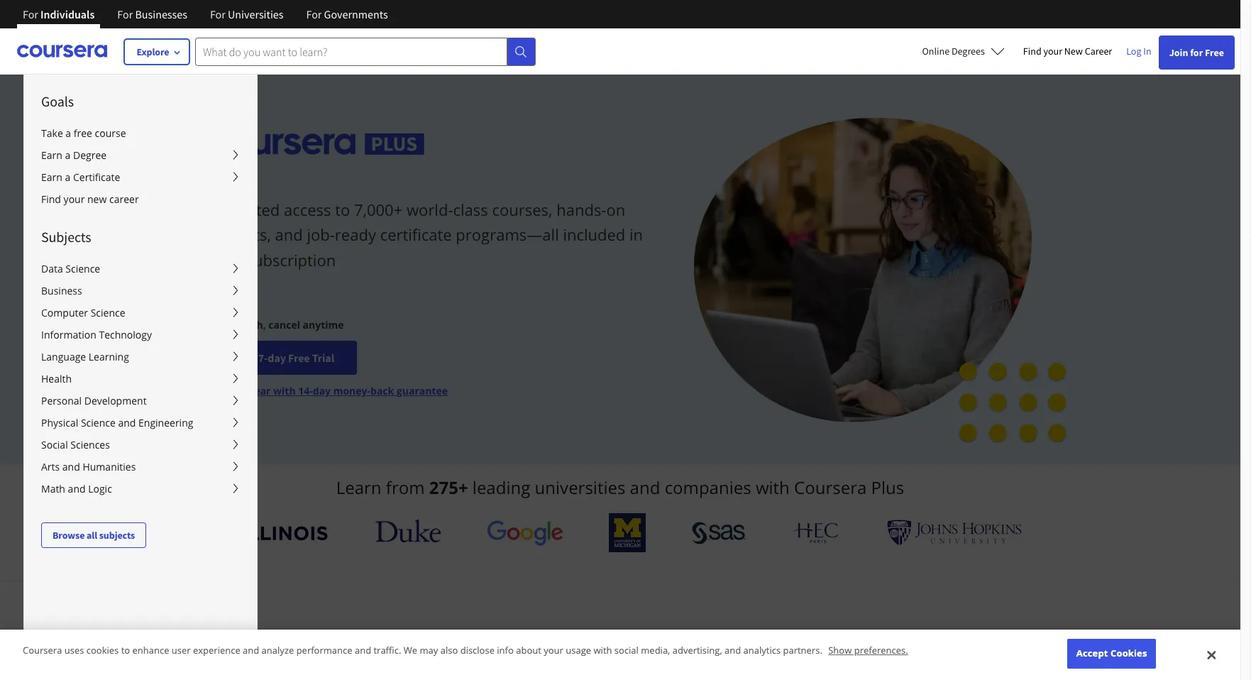 Task type: locate. For each thing, give the bounding box(es) containing it.
duke university image
[[375, 520, 441, 542]]

What do you want to learn? text field
[[195, 37, 508, 66]]

1 earn from the top
[[41, 148, 62, 162]]

find for find your new career
[[41, 192, 61, 206]]

companies
[[665, 476, 752, 499]]

accept cookies button
[[1068, 639, 1157, 669]]

free left trial
[[288, 351, 310, 365]]

for left the individuals
[[23, 7, 38, 21]]

1 vertical spatial to
[[121, 644, 130, 657]]

take
[[41, 126, 63, 140]]

science for physical
[[81, 416, 116, 429]]

and
[[275, 224, 303, 245], [118, 416, 136, 429], [62, 460, 80, 473], [630, 476, 660, 499], [68, 482, 86, 495], [243, 644, 259, 657], [355, 644, 371, 657], [725, 644, 741, 657]]

0 horizontal spatial find
[[41, 192, 61, 206]]

to inside the unlimited access to 7,000+ world-class courses, hands-on projects, and job-ready certificate programs—all included in your subscription
[[335, 199, 350, 220]]

for
[[23, 7, 38, 21], [117, 7, 133, 21], [210, 7, 226, 21], [306, 7, 322, 21]]

3 for from the left
[[210, 7, 226, 21]]

earn for earn a degree
[[41, 148, 62, 162]]

browse
[[53, 529, 85, 542]]

language learning button
[[24, 346, 257, 368]]

1 horizontal spatial in
[[630, 224, 643, 245]]

a left degree
[[65, 148, 70, 162]]

math and logic
[[41, 482, 112, 495]]

information
[[41, 328, 96, 341]]

earn a degree button
[[24, 144, 257, 166]]

certificate
[[380, 224, 452, 245]]

health
[[41, 372, 72, 385]]

for individuals
[[23, 7, 95, 21]]

2 vertical spatial a
[[65, 170, 70, 184]]

anytime
[[303, 318, 344, 332]]

partners.
[[783, 644, 823, 657]]

info
[[497, 644, 514, 657]]

online degrees button
[[911, 35, 1016, 67]]

for for individuals
[[23, 7, 38, 21]]

in right we
[[424, 630, 444, 660]]

data
[[41, 262, 63, 275]]

1 for from the left
[[23, 7, 38, 21]]

log in link
[[1120, 43, 1159, 60]]

0 vertical spatial to
[[335, 199, 350, 220]]

1 vertical spatial science
[[91, 306, 125, 319]]

earn a degree
[[41, 148, 107, 162]]

a inside dropdown button
[[65, 148, 70, 162]]

plus
[[871, 476, 905, 499], [840, 630, 884, 660]]

and up university of michigan image
[[630, 476, 660, 499]]

start 7-day free trial button
[[209, 341, 357, 375]]

1 vertical spatial a
[[65, 148, 70, 162]]

a left free
[[66, 126, 71, 140]]

with
[[273, 384, 296, 398], [756, 476, 790, 499], [692, 630, 738, 660], [594, 644, 612, 657]]

a down earn a degree
[[65, 170, 70, 184]]

1 horizontal spatial free
[[1205, 46, 1225, 59]]

goals
[[41, 92, 74, 110]]

johns hopkins university image
[[887, 520, 1022, 546]]

your
[[1044, 45, 1063, 57], [64, 192, 85, 206], [209, 249, 242, 270], [449, 630, 496, 660], [544, 644, 564, 657]]

and inside the unlimited access to 7,000+ world-class courses, hands-on projects, and job-ready certificate programs—all included in your subscription
[[275, 224, 303, 245]]

1 horizontal spatial find
[[1024, 45, 1042, 57]]

1 horizontal spatial day
[[313, 384, 331, 398]]

in
[[630, 224, 643, 245], [424, 630, 444, 660]]

and inside popup button
[[62, 460, 80, 473]]

humanities
[[83, 460, 136, 473]]

2 earn from the top
[[41, 170, 62, 184]]

banner navigation
[[11, 0, 399, 39]]

1 vertical spatial plus
[[840, 630, 884, 660]]

coursera plus image
[[209, 133, 425, 155]]

coursera
[[794, 476, 867, 499], [743, 630, 835, 660], [23, 644, 62, 657]]

traffic.
[[374, 644, 401, 657]]

for for governments
[[306, 7, 322, 21]]

group
[[23, 74, 924, 680]]

online degrees
[[923, 45, 985, 57]]

find inside 'explore menu' element
[[41, 192, 61, 206]]

1 vertical spatial find
[[41, 192, 61, 206]]

day left money-
[[313, 384, 331, 398]]

invest
[[357, 630, 420, 660]]

learn from 275+ leading universities and companies with coursera plus
[[336, 476, 905, 499]]

new
[[87, 192, 107, 206]]

certificate
[[73, 170, 120, 184]]

projects,
[[209, 224, 271, 245]]

0 vertical spatial find
[[1024, 45, 1042, 57]]

1 vertical spatial in
[[424, 630, 444, 660]]

a inside dropdown button
[[65, 170, 70, 184]]

and left analytics
[[725, 644, 741, 657]]

a
[[66, 126, 71, 140], [65, 148, 70, 162], [65, 170, 70, 184]]

find for find your new career
[[1024, 45, 1042, 57]]

0 vertical spatial earn
[[41, 148, 62, 162]]

for left businesses
[[117, 7, 133, 21]]

learning
[[89, 350, 129, 363]]

2 for from the left
[[117, 7, 133, 21]]

professional
[[501, 630, 628, 660]]

earn down earn a degree
[[41, 170, 62, 184]]

4 for from the left
[[306, 7, 322, 21]]

engineering
[[138, 416, 193, 429]]

0 horizontal spatial free
[[288, 351, 310, 365]]

guarantee
[[397, 384, 448, 398]]

money-
[[333, 384, 371, 398]]

leading
[[473, 476, 531, 499]]

start
[[231, 351, 256, 365]]

0 horizontal spatial day
[[268, 351, 286, 365]]

menu item
[[256, 74, 924, 680]]

2 vertical spatial science
[[81, 416, 116, 429]]

earn a certificate button
[[24, 166, 257, 188]]

day right start
[[268, 351, 286, 365]]

advertising,
[[673, 644, 722, 657]]

0 vertical spatial plus
[[871, 476, 905, 499]]

log in
[[1127, 45, 1152, 57]]

and up subscription
[[275, 224, 303, 245]]

browse all subjects
[[53, 529, 135, 542]]

/month,
[[226, 318, 266, 332]]

earn inside dropdown button
[[41, 148, 62, 162]]

a for degree
[[65, 148, 70, 162]]

to up ready
[[335, 199, 350, 220]]

usage
[[566, 644, 591, 657]]

all
[[87, 529, 97, 542]]

computer science
[[41, 306, 125, 319]]

$399 /year with 14-day money-back guarantee
[[222, 384, 448, 398]]

/month, cancel anytime
[[226, 318, 344, 332]]

with right companies
[[756, 476, 790, 499]]

earn down the take
[[41, 148, 62, 162]]

and right arts
[[62, 460, 80, 473]]

0 vertical spatial science
[[66, 262, 100, 275]]

and left analyze in the left bottom of the page
[[243, 644, 259, 657]]

to right cookies
[[121, 644, 130, 657]]

find left new
[[1024, 45, 1042, 57]]

free right for
[[1205, 46, 1225, 59]]

earn inside dropdown button
[[41, 170, 62, 184]]

1 vertical spatial earn
[[41, 170, 62, 184]]

analyze
[[262, 644, 294, 657]]

university of michigan image
[[609, 513, 646, 552]]

degree
[[73, 148, 107, 162]]

performance
[[296, 644, 352, 657]]

free
[[1205, 46, 1225, 59], [288, 351, 310, 365]]

0 vertical spatial a
[[66, 126, 71, 140]]

physical
[[41, 416, 78, 429]]

show
[[829, 644, 852, 657]]

in right included
[[630, 224, 643, 245]]

day
[[268, 351, 286, 365], [313, 384, 331, 398]]

1 horizontal spatial to
[[335, 199, 350, 220]]

0 vertical spatial day
[[268, 351, 286, 365]]

for
[[1191, 46, 1203, 59]]

science inside popup button
[[91, 306, 125, 319]]

cookies
[[86, 644, 119, 657]]

0 vertical spatial free
[[1205, 46, 1225, 59]]

for for universities
[[210, 7, 226, 21]]

find down earn a certificate at left
[[41, 192, 61, 206]]

for left universities
[[210, 7, 226, 21]]

1 vertical spatial day
[[313, 384, 331, 398]]

your inside 'explore menu' element
[[64, 192, 85, 206]]

course
[[95, 126, 126, 140]]

health button
[[24, 368, 257, 390]]

science up information technology
[[91, 306, 125, 319]]

take a free course link
[[24, 122, 257, 144]]

None search field
[[195, 37, 536, 66]]

personal development button
[[24, 390, 257, 412]]

world-
[[407, 199, 453, 220]]

math and logic button
[[24, 478, 257, 500]]

and left traffic.
[[355, 644, 371, 657]]

1 vertical spatial free
[[288, 351, 310, 365]]

science up business
[[66, 262, 100, 275]]

14-
[[298, 384, 313, 398]]

for left governments
[[306, 7, 322, 21]]

0 vertical spatial in
[[630, 224, 643, 245]]

science down personal development at the bottom
[[81, 416, 116, 429]]

join for free link
[[1159, 35, 1235, 70]]

with left 14-
[[273, 384, 296, 398]]



Task type: vqa. For each thing, say whether or not it's contained in the screenshot.
2nd Outcomes link from the top
no



Task type: describe. For each thing, give the bounding box(es) containing it.
job-
[[307, 224, 335, 245]]

universities
[[228, 7, 284, 21]]

businesses
[[135, 7, 187, 21]]

included
[[563, 224, 626, 245]]

explore menu element
[[24, 75, 257, 548]]

online
[[923, 45, 950, 57]]

with left analytics
[[692, 630, 738, 660]]

with left social
[[594, 644, 612, 657]]

your inside the unlimited access to 7,000+ world-class courses, hands-on projects, and job-ready certificate programs—all included in your subscription
[[209, 249, 242, 270]]

join
[[1170, 46, 1189, 59]]

invest in your professional goals with coursera plus
[[357, 630, 884, 660]]

show preferences. link
[[829, 644, 908, 657]]

personal
[[41, 394, 82, 407]]

language
[[41, 350, 86, 363]]

arts
[[41, 460, 60, 473]]

0 horizontal spatial in
[[424, 630, 444, 660]]

business button
[[24, 280, 257, 302]]

disclose
[[460, 644, 495, 657]]

for for businesses
[[117, 7, 133, 21]]

analytics
[[744, 644, 781, 657]]

career
[[1085, 45, 1113, 57]]

earn for earn a certificate
[[41, 170, 62, 184]]

uses
[[64, 644, 84, 657]]

class
[[453, 199, 488, 220]]

for businesses
[[117, 7, 187, 21]]

user
[[172, 644, 191, 657]]

hands-
[[557, 199, 607, 220]]

personal development
[[41, 394, 147, 407]]

a for free
[[66, 126, 71, 140]]

ready
[[335, 224, 376, 245]]

science for computer
[[91, 306, 125, 319]]

cookies
[[1111, 647, 1147, 660]]

and down development
[[118, 416, 136, 429]]

science for data
[[66, 262, 100, 275]]

new
[[1065, 45, 1083, 57]]

social sciences button
[[24, 434, 257, 456]]

career
[[109, 192, 139, 206]]

log
[[1127, 45, 1142, 57]]

about
[[516, 644, 542, 657]]

trial
[[312, 351, 334, 365]]

social
[[615, 644, 639, 657]]

data science button
[[24, 258, 257, 280]]

data science
[[41, 262, 100, 275]]

cancel
[[269, 318, 300, 332]]

preferences.
[[854, 644, 908, 657]]

physical science and engineering
[[41, 416, 193, 429]]

from
[[386, 476, 425, 499]]

sas image
[[692, 521, 746, 544]]

subscription
[[246, 249, 336, 270]]

coursera image
[[17, 40, 107, 63]]

in inside the unlimited access to 7,000+ world-class courses, hands-on projects, and job-ready certificate programs—all included in your subscription
[[630, 224, 643, 245]]

individuals
[[41, 7, 95, 21]]

learn
[[336, 476, 382, 499]]

may
[[420, 644, 438, 657]]

unlimited access to 7,000+ world-class courses, hands-on projects, and job-ready certificate programs—all included in your subscription
[[209, 199, 643, 270]]

free inside join for free link
[[1205, 46, 1225, 59]]

a for certificate
[[65, 170, 70, 184]]

development
[[84, 394, 147, 407]]

university of illinois at urbana-champaign image
[[219, 521, 329, 544]]

275+
[[429, 476, 468, 499]]

7-
[[258, 351, 268, 365]]

explore button
[[124, 39, 190, 65]]

language learning
[[41, 350, 129, 363]]

access
[[284, 199, 331, 220]]

in
[[1144, 45, 1152, 57]]

subjects
[[99, 529, 135, 542]]

$399
[[222, 384, 245, 398]]

social sciences
[[41, 438, 110, 451]]

find your new career
[[41, 192, 139, 206]]

courses,
[[492, 199, 553, 220]]

logic
[[88, 482, 112, 495]]

universities
[[535, 476, 626, 499]]

find your new career link
[[24, 188, 257, 210]]

free inside start 7-day free trial button
[[288, 351, 310, 365]]

technology
[[99, 328, 152, 341]]

browse all subjects button
[[41, 522, 146, 548]]

0 horizontal spatial to
[[121, 644, 130, 657]]

unlimited
[[209, 199, 280, 220]]

coursera uses cookies to enhance user experience and analyze performance and traffic. we may also disclose info about your usage with social media, advertising, and analytics partners. show preferences.
[[23, 644, 908, 657]]

take a free course
[[41, 126, 126, 140]]

google image
[[487, 520, 563, 546]]

for governments
[[306, 7, 388, 21]]

day inside button
[[268, 351, 286, 365]]

social
[[41, 438, 68, 451]]

media,
[[641, 644, 670, 657]]

on
[[607, 199, 626, 220]]

group containing goals
[[23, 74, 924, 680]]

also
[[441, 644, 458, 657]]

back
[[371, 384, 394, 398]]

and left the logic
[[68, 482, 86, 495]]

we
[[404, 644, 417, 657]]

accept
[[1077, 647, 1108, 660]]

information technology button
[[24, 324, 257, 346]]

hec paris image
[[792, 518, 841, 547]]



